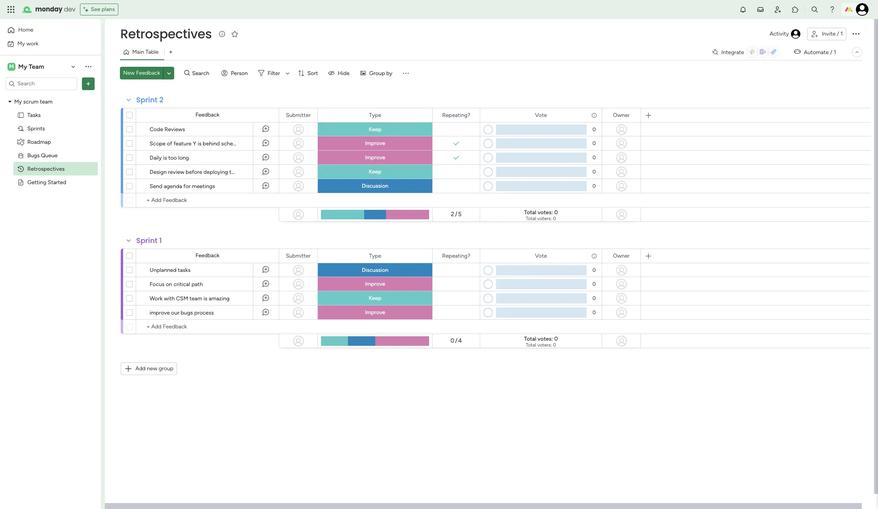 Task type: locate. For each thing, give the bounding box(es) containing it.
caret down image
[[8, 99, 11, 105]]

1 vote field from the top
[[533, 111, 549, 120]]

my right "caret down" image
[[14, 98, 22, 105]]

0 vertical spatial submitter field
[[284, 111, 313, 120]]

voters:
[[537, 216, 552, 222], [537, 343, 552, 348]]

1 sprint from the top
[[136, 95, 157, 105]]

type
[[369, 112, 381, 119], [369, 253, 381, 260]]

vote
[[535, 112, 547, 119], [535, 253, 547, 260]]

improve our bugs process
[[150, 310, 214, 317]]

feedback
[[136, 70, 160, 76], [195, 112, 219, 118], [195, 253, 219, 259]]

team right scrum
[[40, 98, 53, 105]]

0 vertical spatial type field
[[367, 111, 383, 120]]

feedback up 'behind'
[[195, 112, 219, 118]]

/
[[837, 30, 839, 37], [830, 49, 833, 56], [455, 211, 457, 218], [455, 338, 458, 345]]

1 submitter field from the top
[[284, 111, 313, 120]]

0 vertical spatial owner field
[[611, 111, 632, 120]]

2 left 5
[[451, 211, 454, 218]]

invite members image
[[774, 6, 782, 13]]

add new group button
[[121, 363, 177, 376]]

2 vertical spatial keep
[[369, 295, 381, 302]]

1 right invite at the top right of the page
[[841, 30, 843, 37]]

1 vertical spatial voters:
[[537, 343, 552, 348]]

1 vertical spatial submitter field
[[284, 252, 313, 261]]

1 horizontal spatial options image
[[851, 29, 861, 38]]

1 repeating? from the top
[[442, 112, 470, 119]]

with
[[164, 296, 175, 302]]

options image up collapse board header icon
[[851, 29, 861, 38]]

add
[[135, 366, 146, 373]]

1 vertical spatial vote
[[535, 253, 547, 260]]

2 up code
[[159, 95, 164, 105]]

2 vote from the top
[[535, 253, 547, 260]]

3 keep from the top
[[369, 295, 381, 302]]

0 vertical spatial options image
[[851, 29, 861, 38]]

getting started
[[27, 179, 66, 186]]

1 vertical spatial 1
[[834, 49, 836, 56]]

filter
[[268, 70, 280, 77]]

2 repeating? from the top
[[442, 253, 470, 260]]

angle down image
[[167, 70, 171, 76]]

inbox image
[[757, 6, 765, 13]]

1 vertical spatial tasks
[[178, 267, 191, 274]]

options image
[[851, 29, 861, 38], [84, 80, 92, 88]]

1 vertical spatial 2
[[451, 211, 454, 218]]

repeating? for 2nd 'repeating?' field from the top of the page
[[442, 253, 470, 260]]

group by
[[369, 70, 392, 77]]

sprint
[[136, 95, 157, 105], [136, 236, 157, 246]]

2 discussion from the top
[[362, 267, 388, 274]]

my
[[17, 40, 25, 47], [18, 63, 27, 70], [14, 98, 22, 105]]

1 vertical spatial type
[[369, 253, 381, 260]]

0 vertical spatial keep
[[369, 126, 381, 133]]

1 vertical spatial options image
[[84, 80, 92, 88]]

Vote field
[[533, 111, 549, 120], [533, 252, 549, 261]]

1 vertical spatial total votes: 0 total voters: 0
[[524, 336, 558, 348]]

1 vertical spatial retrospectives
[[27, 166, 65, 172]]

2 vertical spatial my
[[14, 98, 22, 105]]

1 vertical spatial repeating? field
[[440, 252, 472, 261]]

0 vertical spatial column information image
[[591, 112, 597, 119]]

1 vertical spatial vote field
[[533, 252, 549, 261]]

0 vertical spatial submitter
[[286, 112, 311, 119]]

0 vertical spatial my
[[17, 40, 25, 47]]

0 vertical spatial total votes: 0 total voters: 0
[[524, 209, 558, 222]]

my inside button
[[17, 40, 25, 47]]

meetings
[[192, 183, 215, 190]]

0 horizontal spatial 1
[[159, 236, 162, 246]]

sprint up unplanned
[[136, 236, 157, 246]]

2 submitter field from the top
[[284, 252, 313, 261]]

1 horizontal spatial team
[[190, 296, 202, 302]]

submitter
[[286, 112, 311, 119], [286, 253, 311, 260]]

2 sprint from the top
[[136, 236, 157, 246]]

0 horizontal spatial 2
[[159, 95, 164, 105]]

by
[[386, 70, 392, 77]]

0 vertical spatial vote
[[535, 112, 547, 119]]

is right y
[[198, 141, 201, 147]]

total votes: 0 total voters: 0
[[524, 209, 558, 222], [524, 336, 558, 348]]

0 / 4
[[451, 338, 462, 345]]

2 type from the top
[[369, 253, 381, 260]]

see plans button
[[80, 4, 118, 15]]

autopilot image
[[794, 47, 801, 57]]

main table
[[132, 49, 159, 55]]

1 vertical spatial public board image
[[17, 179, 25, 186]]

sprint inside "field"
[[136, 236, 157, 246]]

tasks up critical
[[178, 267, 191, 274]]

2 improve from the top
[[365, 154, 385, 161]]

send
[[150, 183, 162, 190]]

0 vertical spatial retrospectives
[[120, 25, 212, 43]]

apps image
[[791, 6, 799, 13]]

1 vertical spatial votes:
[[538, 336, 553, 343]]

5
[[458, 211, 462, 218]]

sprint inside field
[[136, 95, 157, 105]]

team
[[29, 63, 44, 70]]

submitter for first 'submitter' 'field' from the bottom
[[286, 253, 311, 260]]

0
[[593, 127, 596, 133], [593, 141, 596, 146], [593, 155, 596, 161], [593, 169, 596, 175], [593, 183, 596, 189], [554, 209, 558, 216], [553, 216, 556, 222], [593, 268, 596, 274], [593, 281, 596, 287], [593, 296, 596, 302], [593, 310, 596, 316], [554, 336, 558, 343], [451, 338, 454, 345], [553, 343, 556, 348]]

votes:
[[538, 209, 553, 216], [538, 336, 553, 343]]

1 up unplanned
[[159, 236, 162, 246]]

public board image left tasks
[[17, 111, 25, 119]]

list box
[[0, 93, 101, 296]]

collapse board header image
[[854, 49, 860, 55]]

1 public board image from the top
[[17, 111, 25, 119]]

1 type field from the top
[[367, 111, 383, 120]]

discussion
[[362, 183, 388, 190], [362, 267, 388, 274]]

feedback right the new on the top left of page
[[136, 70, 160, 76]]

feature
[[174, 141, 192, 147]]

sort button
[[295, 67, 323, 80]]

1 submitter from the top
[[286, 112, 311, 119]]

1 horizontal spatial retrospectives
[[120, 25, 212, 43]]

roadmap
[[27, 139, 51, 145]]

of
[[167, 141, 172, 147]]

my right workspace image
[[18, 63, 27, 70]]

invite / 1
[[822, 30, 843, 37]]

/ right invite at the top right of the page
[[837, 30, 839, 37]]

1 horizontal spatial 2
[[451, 211, 454, 218]]

tasks left much
[[229, 169, 242, 176]]

invite
[[822, 30, 836, 37]]

/ inside button
[[837, 30, 839, 37]]

group
[[369, 70, 385, 77]]

new feedback button
[[120, 67, 163, 80]]

0 vertical spatial team
[[40, 98, 53, 105]]

public board image for getting started
[[17, 179, 25, 186]]

Owner field
[[611, 111, 632, 120], [611, 252, 632, 261]]

sprint 1
[[136, 236, 162, 246]]

2 voters: from the top
[[537, 343, 552, 348]]

1 votes: from the top
[[538, 209, 553, 216]]

1
[[841, 30, 843, 37], [834, 49, 836, 56], [159, 236, 162, 246]]

/ left '4'
[[455, 338, 458, 345]]

sprint for sprint 2
[[136, 95, 157, 105]]

0 vertical spatial 1
[[841, 30, 843, 37]]

2 horizontal spatial 1
[[841, 30, 843, 37]]

1 vertical spatial my
[[18, 63, 27, 70]]

2 / 5
[[451, 211, 462, 218]]

plans
[[102, 6, 115, 13]]

1 vertical spatial sprint
[[136, 236, 157, 246]]

Sprint 2 field
[[134, 95, 165, 105]]

2 public board image from the top
[[17, 179, 25, 186]]

column information image
[[591, 112, 597, 119], [591, 253, 597, 260]]

0 vertical spatial public board image
[[17, 111, 25, 119]]

dapulse integrations image
[[712, 49, 718, 55]]

column information image for second vote field from the bottom of the page
[[591, 112, 597, 119]]

my left work
[[17, 40, 25, 47]]

keep
[[369, 126, 381, 133], [369, 169, 381, 175], [369, 295, 381, 302]]

1 total votes: 0 total voters: 0 from the top
[[524, 209, 558, 222]]

0 vertical spatial 2
[[159, 95, 164, 105]]

activity button
[[767, 28, 804, 40]]

2
[[159, 95, 164, 105], [451, 211, 454, 218]]

retrospectives
[[120, 25, 212, 43], [27, 166, 65, 172]]

0 vertical spatial sprint
[[136, 95, 157, 105]]

1 vertical spatial feedback
[[195, 112, 219, 118]]

retrospectives up add view image
[[120, 25, 212, 43]]

code
[[150, 126, 163, 133]]

Repeating? field
[[440, 111, 472, 120], [440, 252, 472, 261]]

before
[[186, 169, 202, 176]]

submitter for second 'submitter' 'field' from the bottom of the page
[[286, 112, 311, 119]]

public board image
[[17, 111, 25, 119], [17, 179, 25, 186]]

1 vertical spatial keep
[[369, 169, 381, 175]]

feedback for 2
[[195, 112, 219, 118]]

0 vertical spatial feedback
[[136, 70, 160, 76]]

1 owner from the top
[[613, 112, 630, 119]]

1 horizontal spatial 1
[[834, 49, 836, 56]]

1 vertical spatial type field
[[367, 252, 383, 261]]

2 submitter from the top
[[286, 253, 311, 260]]

select product image
[[7, 6, 15, 13]]

dev
[[64, 5, 75, 14]]

/ for invite
[[837, 30, 839, 37]]

tasks
[[27, 112, 41, 119]]

0 horizontal spatial tasks
[[178, 267, 191, 274]]

option
[[0, 95, 101, 96]]

Search in workspace field
[[17, 79, 66, 88]]

unplanned
[[150, 267, 176, 274]]

group by button
[[357, 67, 397, 80]]

started
[[48, 179, 66, 186]]

0 vertical spatial owner
[[613, 112, 630, 119]]

activity
[[770, 30, 789, 37]]

/ left 5
[[455, 211, 457, 218]]

1 down invite / 1
[[834, 49, 836, 56]]

scope of feature y is behind schedule
[[150, 141, 243, 147]]

/ right 'automate'
[[830, 49, 833, 56]]

1 keep from the top
[[369, 126, 381, 133]]

2 vertical spatial 1
[[159, 236, 162, 246]]

1 column information image from the top
[[591, 112, 597, 119]]

+ Add Feedback text field
[[140, 196, 275, 205]]

m
[[9, 63, 14, 70]]

0 vertical spatial discussion
[[362, 183, 388, 190]]

retrospectives up getting started
[[27, 166, 65, 172]]

0 vertical spatial repeating? field
[[440, 111, 472, 120]]

automate / 1
[[804, 49, 836, 56]]

sprint down new feedback button
[[136, 95, 157, 105]]

public board image left getting
[[17, 179, 25, 186]]

1 vertical spatial owner
[[613, 253, 630, 260]]

workspace image
[[8, 62, 15, 71]]

1 inside invite / 1 button
[[841, 30, 843, 37]]

0 vertical spatial repeating?
[[442, 112, 470, 119]]

owner
[[613, 112, 630, 119], [613, 253, 630, 260]]

2 owner from the top
[[613, 253, 630, 260]]

0 vertical spatial type
[[369, 112, 381, 119]]

2 total votes: 0 total voters: 0 from the top
[[524, 336, 558, 348]]

/ for automate
[[830, 49, 833, 56]]

is left too
[[163, 155, 167, 162]]

1 vertical spatial submitter
[[286, 253, 311, 260]]

2 column information image from the top
[[591, 253, 597, 260]]

add new group
[[135, 366, 173, 373]]

feedback up path
[[195, 253, 219, 259]]

0 vertical spatial tasks
[[229, 169, 242, 176]]

workspace options image
[[84, 63, 92, 71]]

0 horizontal spatial retrospectives
[[27, 166, 65, 172]]

options image down workspace options image
[[84, 80, 92, 88]]

1 vertical spatial repeating?
[[442, 253, 470, 260]]

2 vertical spatial feedback
[[195, 253, 219, 259]]

keep for code reviews
[[369, 126, 381, 133]]

amazing
[[209, 296, 230, 302]]

team right csm
[[190, 296, 202, 302]]

improve
[[365, 140, 385, 147], [365, 154, 385, 161], [365, 281, 385, 288], [365, 310, 385, 316]]

1 vertical spatial column information image
[[591, 253, 597, 260]]

0 vertical spatial voters:
[[537, 216, 552, 222]]

2 keep from the top
[[369, 169, 381, 175]]

0 vertical spatial votes:
[[538, 209, 553, 216]]

monday
[[35, 5, 62, 14]]

1 vertical spatial owner field
[[611, 252, 632, 261]]

Type field
[[367, 111, 383, 120], [367, 252, 383, 261]]

daily
[[150, 155, 162, 162]]

Submitter field
[[284, 111, 313, 120], [284, 252, 313, 261]]

1 type from the top
[[369, 112, 381, 119]]

review
[[168, 169, 184, 176]]

my inside workspace selection element
[[18, 63, 27, 70]]

getting
[[27, 179, 46, 186]]

0 vertical spatial vote field
[[533, 111, 549, 120]]

1 vertical spatial discussion
[[362, 267, 388, 274]]

long
[[178, 155, 189, 162]]



Task type: vqa. For each thing, say whether or not it's contained in the screenshot.
the Add new group
yes



Task type: describe. For each thing, give the bounding box(es) containing it.
on
[[166, 281, 172, 288]]

design
[[150, 169, 167, 176]]

2 inside field
[[159, 95, 164, 105]]

code reviews
[[150, 126, 185, 133]]

type for 1st "type" field
[[369, 112, 381, 119]]

1 discussion from the top
[[362, 183, 388, 190]]

monday dev
[[35, 5, 75, 14]]

much
[[249, 169, 263, 176]]

2 type field from the top
[[367, 252, 383, 261]]

public board image for tasks
[[17, 111, 25, 119]]

1 for automate / 1
[[834, 49, 836, 56]]

add view image
[[169, 49, 172, 55]]

scope
[[150, 141, 166, 147]]

deploying
[[204, 169, 228, 176]]

column information image for 1st vote field from the bottom of the page
[[591, 253, 597, 260]]

1 inside sprint 1 "field"
[[159, 236, 162, 246]]

better
[[264, 169, 279, 176]]

csm
[[176, 296, 188, 302]]

4 improve from the top
[[365, 310, 385, 316]]

queue
[[41, 152, 58, 159]]

see plans
[[91, 6, 115, 13]]

1 owner field from the top
[[611, 111, 632, 120]]

table
[[145, 49, 159, 55]]

reviews
[[165, 126, 185, 133]]

sprint for sprint 1
[[136, 236, 157, 246]]

filter button
[[255, 67, 292, 80]]

bugs
[[181, 310, 193, 317]]

for
[[183, 183, 191, 190]]

sprint 2
[[136, 95, 164, 105]]

add to favorites image
[[231, 30, 239, 38]]

agenda
[[164, 183, 182, 190]]

bugs queue
[[27, 152, 58, 159]]

owner for 2nd owner "field" from the bottom of the page
[[613, 112, 630, 119]]

schedule
[[221, 141, 243, 147]]

notifications image
[[739, 6, 747, 13]]

3 improve from the top
[[365, 281, 385, 288]]

1 vertical spatial team
[[190, 296, 202, 302]]

Sprint 1 field
[[134, 236, 164, 246]]

too
[[168, 155, 177, 162]]

my for my work
[[17, 40, 25, 47]]

my work
[[17, 40, 38, 47]]

1 voters: from the top
[[537, 216, 552, 222]]

repeating? for 2nd 'repeating?' field from the bottom
[[442, 112, 470, 119]]

type for 1st "type" field from the bottom of the page
[[369, 253, 381, 260]]

hide
[[338, 70, 350, 77]]

person button
[[218, 67, 253, 80]]

menu image
[[402, 69, 410, 77]]

1 improve from the top
[[365, 140, 385, 147]]

1 repeating? field from the top
[[440, 111, 472, 120]]

4
[[458, 338, 462, 345]]

owner for 1st owner "field" from the bottom of the page
[[613, 253, 630, 260]]

path
[[191, 281, 203, 288]]

process
[[194, 310, 214, 317]]

my work button
[[5, 37, 85, 50]]

arrow down image
[[283, 68, 292, 78]]

/ for 0
[[455, 338, 458, 345]]

invite / 1 button
[[807, 28, 846, 40]]

scrum
[[23, 98, 38, 105]]

bugs
[[27, 152, 40, 159]]

focus on critical path
[[150, 281, 203, 288]]

maria williams image
[[856, 3, 869, 16]]

is left amazing
[[204, 296, 207, 302]]

integrate
[[721, 49, 744, 56]]

new
[[123, 70, 135, 76]]

0 horizontal spatial team
[[40, 98, 53, 105]]

help image
[[828, 6, 836, 13]]

1 vote from the top
[[535, 112, 547, 119]]

critical
[[174, 281, 190, 288]]

home
[[18, 27, 33, 33]]

group
[[159, 366, 173, 373]]

behind
[[203, 141, 220, 147]]

feedback for 1
[[195, 253, 219, 259]]

2 votes: from the top
[[538, 336, 553, 343]]

improve
[[150, 310, 170, 317]]

see
[[91, 6, 100, 13]]

is left much
[[243, 169, 247, 176]]

main
[[132, 49, 144, 55]]

my scrum team
[[14, 98, 53, 105]]

my team
[[18, 63, 44, 70]]

y
[[193, 141, 196, 147]]

sort
[[307, 70, 318, 77]]

work
[[150, 296, 163, 302]]

sprints
[[27, 125, 45, 132]]

v2 search image
[[184, 69, 190, 78]]

send agenda for meetings
[[150, 183, 215, 190]]

2 repeating? field from the top
[[440, 252, 472, 261]]

1 horizontal spatial tasks
[[229, 169, 242, 176]]

home button
[[5, 24, 85, 36]]

unplanned tasks
[[150, 267, 191, 274]]

my for my team
[[18, 63, 27, 70]]

Search field
[[190, 68, 214, 79]]

daily is too long
[[150, 155, 189, 162]]

list box containing my scrum team
[[0, 93, 101, 296]]

focus
[[150, 281, 165, 288]]

new
[[147, 366, 157, 373]]

automate
[[804, 49, 829, 56]]

1 for invite / 1
[[841, 30, 843, 37]]

my for my scrum team
[[14, 98, 22, 105]]

keep for work with csm team is amazing
[[369, 295, 381, 302]]

hide button
[[325, 67, 354, 80]]

/ for 2
[[455, 211, 457, 218]]

show board description image
[[217, 30, 227, 38]]

Retrospectives field
[[118, 25, 214, 43]]

workspace selection element
[[8, 62, 45, 71]]

2 vote field from the top
[[533, 252, 549, 261]]

work
[[26, 40, 38, 47]]

new feedback
[[123, 70, 160, 76]]

+ Add Feedback text field
[[140, 323, 275, 332]]

retrospectives inside list box
[[27, 166, 65, 172]]

2 owner field from the top
[[611, 252, 632, 261]]

our
[[171, 310, 179, 317]]

search everything image
[[811, 6, 819, 13]]

feedback inside button
[[136, 70, 160, 76]]

design review before deploying tasks is much better
[[150, 169, 279, 176]]

work with csm team is amazing
[[150, 296, 230, 302]]

0 horizontal spatial options image
[[84, 80, 92, 88]]

main table button
[[120, 46, 164, 59]]



